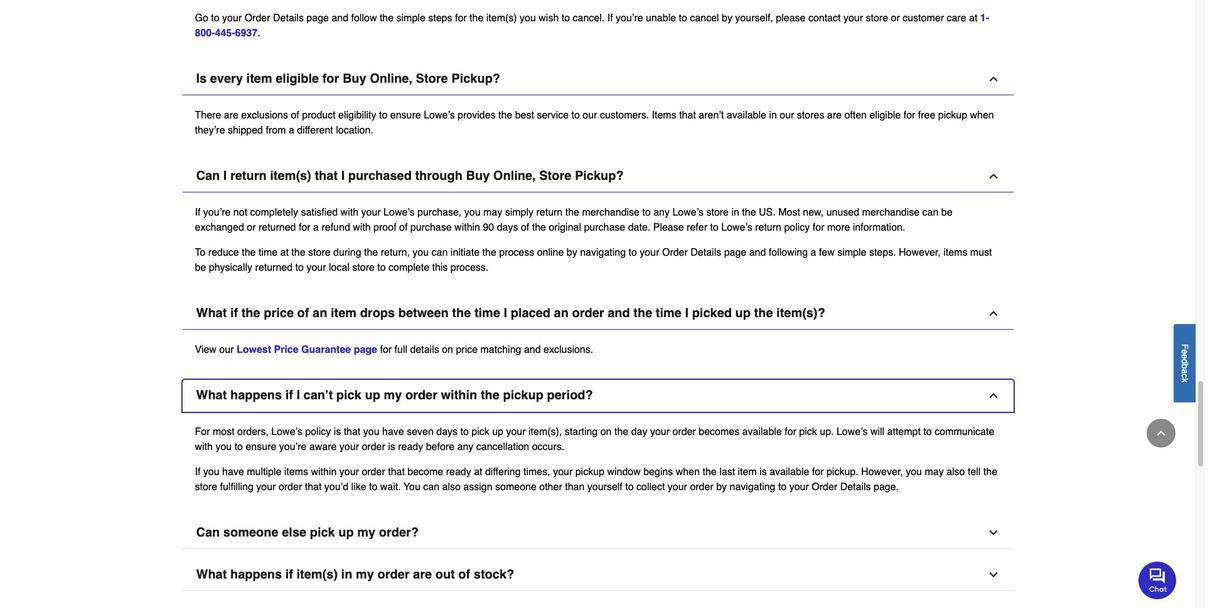 Task type: locate. For each thing, give the bounding box(es) containing it.
0 vertical spatial ensure
[[390, 110, 421, 121]]

a left few
[[811, 247, 816, 258]]

2 vertical spatial with
[[195, 442, 213, 453]]

in
[[769, 110, 777, 121], [731, 207, 739, 218], [341, 568, 352, 582]]

2 vertical spatial item(s)
[[297, 568, 338, 582]]

to reduce the time at the store during the return, you can initiate the process online by navigating to your order details page and following a few simple steps. however, items must be physically returned to your local store to complete this process.
[[195, 247, 992, 273]]

by right cancel at the top right
[[722, 12, 732, 24]]

page left the following
[[724, 247, 746, 258]]

1 vertical spatial at
[[280, 247, 289, 258]]

1 horizontal spatial simple
[[837, 247, 866, 258]]

chevron up image inside what if the price of an item drops between the time i placed an order and the time i picked up the item(s)? button
[[987, 307, 1000, 320]]

1 vertical spatial ensure
[[246, 442, 276, 453]]

that inside button
[[315, 169, 338, 183]]

1 vertical spatial when
[[676, 467, 700, 478]]

3 what from the top
[[196, 568, 227, 582]]

1 horizontal spatial online,
[[493, 169, 536, 183]]

2 horizontal spatial details
[[840, 482, 871, 493]]

if inside what happens if i can't pick up my order within the pickup period? button
[[285, 388, 293, 403]]

available right becomes
[[742, 426, 782, 438]]

at left 1-
[[969, 12, 977, 24]]

1 vertical spatial pickup?
[[575, 169, 624, 183]]

0 vertical spatial policy
[[784, 222, 810, 233]]

with inside for most orders, lowe's policy is that you have seven days to pick up your item(s), starting on the day your order becomes available for pick up. lowe's will attempt to communicate with you to ensure you're aware your order is ready before any cancellation occurs.
[[195, 442, 213, 453]]

have inside if you have multiple items within your order that become ready at differing times, your pickup window begins when the last item is available for pickup. however, you may also tell the store fulfilling your order that you'd like to wait. you can also assign someone other than yourself to collect your order by navigating to your order details page.
[[222, 467, 244, 478]]

price
[[274, 344, 299, 356]]

1 vertical spatial someone
[[223, 526, 278, 540]]

available inside if you have multiple items within your order that become ready at differing times, your pickup window begins when the last item is available for pickup. however, you may also tell the store fulfilling your order that you'd like to wait. you can also assign someone other than yourself to collect your order by navigating to your order details page.
[[770, 467, 809, 478]]

0 horizontal spatial on
[[442, 344, 453, 356]]

and down the to reduce the time at the store during the return, you can initiate the process online by navigating to your order details page and following a few simple steps. however, items must be physically returned to your local store to complete this process.
[[608, 306, 630, 320]]

0 vertical spatial when
[[970, 110, 994, 121]]

a right from
[[289, 125, 294, 136]]

page
[[307, 12, 329, 24], [724, 247, 746, 258], [354, 344, 377, 356]]

for up product
[[322, 71, 339, 86]]

page left follow
[[307, 12, 329, 24]]

lowest price guarantee page link
[[237, 344, 377, 356]]

location.
[[336, 125, 373, 136]]

2 horizontal spatial return
[[755, 222, 781, 233]]

item(s) left wish
[[486, 12, 517, 24]]

within up "you'd"
[[311, 467, 337, 478]]

have inside for most orders, lowe's policy is that you have seven days to pick up your item(s), starting on the day your order becomes available for pick up. lowe's will attempt to communicate with you to ensure you're aware your order is ready before any cancellation occurs.
[[382, 426, 404, 438]]

this
[[432, 262, 448, 273]]

0 horizontal spatial have
[[222, 467, 244, 478]]

store down during
[[352, 262, 375, 273]]

2 vertical spatial if
[[285, 568, 293, 582]]

items
[[652, 110, 676, 121]]

when right "begins" on the right bottom of page
[[676, 467, 700, 478]]

1 vertical spatial is
[[388, 442, 395, 453]]

items inside if you have multiple items within your order that become ready at differing times, your pickup window begins when the last item is available for pickup. however, you may also tell the store fulfilling your order that you'd like to wait. you can also assign someone other than yourself to collect your order by navigating to your order details page.
[[284, 467, 308, 478]]

stock?
[[474, 568, 514, 582]]

2 vertical spatial my
[[356, 568, 374, 582]]

0 horizontal spatial an
[[313, 306, 327, 320]]

lowe's up proof
[[384, 207, 415, 218]]

satisfied
[[301, 207, 338, 218]]

item(s) up completely
[[270, 169, 311, 183]]

may left "tell"
[[925, 467, 944, 478]]

eligible right often
[[870, 110, 901, 121]]

is
[[334, 426, 341, 438], [388, 442, 395, 453], [760, 467, 767, 478]]

someone down differing
[[495, 482, 537, 493]]

2 vertical spatial at
[[474, 467, 482, 478]]

within inside if you have multiple items within your order that become ready at differing times, your pickup window begins when the last item is available for pickup. however, you may also tell the store fulfilling your order that you'd like to wait. you can also assign someone other than yourself to collect your order by navigating to your order details page.
[[311, 467, 337, 478]]

up up "what happens if item(s) in my order are out of stock?"
[[338, 526, 354, 540]]

2 what from the top
[[196, 388, 227, 403]]

for
[[195, 426, 210, 438]]

page for go to your order details page and follow the simple steps for the item(s) you wish to cancel. if you're unable to cancel by yourself, please contact your store or customer care at
[[307, 12, 329, 24]]

for left pickup. at the right bottom
[[812, 467, 824, 478]]

communicate
[[935, 426, 994, 438]]

1 horizontal spatial merchandise
[[862, 207, 920, 218]]

pickup?
[[451, 71, 500, 86], [575, 169, 624, 183]]

1 vertical spatial in
[[731, 207, 739, 218]]

someone
[[495, 482, 537, 493], [223, 526, 278, 540]]

2 horizontal spatial order
[[812, 482, 837, 493]]

.
[[257, 27, 260, 39]]

eligible inside the there are exclusions of product eligibility to ensure lowe's provides the best service to our customers. items that aren't available in our stores are often eligible for free pickup when they're shipped from a different location.
[[870, 110, 901, 121]]

happens for i
[[230, 388, 282, 403]]

with up refund
[[341, 207, 358, 218]]

store down steps at the left top of the page
[[416, 71, 448, 86]]

1 horizontal spatial you're
[[279, 442, 307, 453]]

1 horizontal spatial an
[[554, 306, 569, 320]]

1 vertical spatial item
[[331, 306, 357, 320]]

2 an from the left
[[554, 306, 569, 320]]

order inside if you have multiple items within your order that become ready at differing times, your pickup window begins when the last item is available for pickup. however, you may also tell the store fulfilling your order that you'd like to wait. you can also assign someone other than yourself to collect your order by navigating to your order details page.
[[812, 482, 837, 493]]

if you're not completely satisfied with your lowe's purchase, you may simply return the merchandise to any lowe's store in the us. most new, unused merchandise can be exchanged or returned for a refund with proof of purchase within 90 days of the original purchase date. please refer to lowe's return policy for more information.
[[195, 207, 953, 233]]

our left stores
[[780, 110, 794, 121]]

1 vertical spatial you're
[[203, 207, 231, 218]]

navigating down last
[[730, 482, 775, 493]]

what happens if item(s) in my order are out of stock?
[[196, 568, 514, 582]]

when inside the there are exclusions of product eligibility to ensure lowe's provides the best service to our customers. items that aren't available in our stores are often eligible for free pickup when they're shipped from a different location.
[[970, 110, 994, 121]]

1 can from the top
[[196, 169, 220, 183]]

you
[[520, 12, 536, 24], [464, 207, 480, 218], [413, 247, 429, 258], [363, 426, 379, 438], [216, 442, 232, 453], [203, 467, 219, 478], [906, 467, 922, 478]]

0 horizontal spatial someone
[[223, 526, 278, 540]]

at up assign
[[474, 467, 482, 478]]

1 vertical spatial ready
[[446, 467, 471, 478]]

yourself,
[[735, 12, 773, 24]]

simple
[[396, 12, 425, 24], [837, 247, 866, 258]]

policy
[[784, 222, 810, 233], [305, 426, 331, 438]]

if up exchanged at the top left
[[195, 207, 200, 218]]

item(s) down can someone else pick up my order?
[[297, 568, 338, 582]]

in inside the there are exclusions of product eligibility to ensure lowe's provides the best service to our customers. items that aren't available in our stores are often eligible for free pickup when they're shipped from a different location.
[[769, 110, 777, 121]]

details inside the to reduce the time at the store during the return, you can initiate the process online by navigating to your order details page and following a few simple steps. however, items must be physically returned to your local store to complete this process.
[[691, 247, 721, 258]]

you're left unable
[[616, 12, 643, 24]]

1 horizontal spatial navigating
[[730, 482, 775, 493]]

with left proof
[[353, 222, 371, 233]]

2 vertical spatial within
[[311, 467, 337, 478]]

lowe's right refer at the top right
[[721, 222, 752, 233]]

our left customers.
[[583, 110, 597, 121]]

return up original
[[536, 207, 563, 218]]

becomes
[[699, 426, 739, 438]]

store up refer at the top right
[[706, 207, 729, 218]]

price inside button
[[264, 306, 294, 320]]

items inside the to reduce the time at the store during the return, you can initiate the process online by navigating to your order details page and following a few simple steps. however, items must be physically returned to your local store to complete this process.
[[943, 247, 967, 258]]

someone inside if you have multiple items within your order that become ready at differing times, your pickup window begins when the last item is available for pickup. however, you may also tell the store fulfilling your order that you'd like to wait. you can also assign someone other than yourself to collect your order by navigating to your order details page.
[[495, 482, 537, 493]]

that up like
[[344, 426, 360, 438]]

0 vertical spatial simple
[[396, 12, 425, 24]]

1- 800-445-6937
[[195, 12, 989, 39]]

2 vertical spatial page
[[354, 344, 377, 356]]

i left picked
[[685, 306, 689, 320]]

item(s) inside button
[[297, 568, 338, 582]]

returned down completely
[[259, 222, 296, 233]]

not
[[233, 207, 247, 218]]

most
[[778, 207, 800, 218]]

store
[[416, 71, 448, 86], [539, 169, 571, 183]]

and right matching
[[524, 344, 541, 356]]

e up b
[[1180, 354, 1190, 359]]

1 horizontal spatial in
[[731, 207, 739, 218]]

2 horizontal spatial item
[[738, 467, 757, 478]]

is up 'aware'
[[334, 426, 341, 438]]

0 horizontal spatial eligible
[[276, 71, 319, 86]]

0 vertical spatial in
[[769, 110, 777, 121]]

on inside for most orders, lowe's policy is that you have seven days to pick up your item(s), starting on the day your order becomes available for pick up. lowe's will attempt to communicate with you to ensure you're aware your order is ready before any cancellation occurs.
[[600, 426, 612, 438]]

time up matching
[[474, 306, 500, 320]]

what happens if i can't pick up my order within the pickup period?
[[196, 388, 593, 403]]

1 horizontal spatial may
[[925, 467, 944, 478]]

1 an from the left
[[313, 306, 327, 320]]

please
[[653, 222, 684, 233]]

1 vertical spatial details
[[691, 247, 721, 258]]

1-
[[980, 12, 989, 24]]

for left the free
[[904, 110, 915, 121]]

if for i
[[285, 388, 293, 403]]

0 horizontal spatial items
[[284, 467, 308, 478]]

pick
[[336, 388, 361, 403], [472, 426, 489, 438], [799, 426, 817, 438], [310, 526, 335, 540]]

by down last
[[716, 482, 727, 493]]

pickup up yourself in the bottom of the page
[[575, 467, 604, 478]]

wish
[[539, 12, 559, 24]]

f
[[1180, 344, 1190, 349]]

between
[[398, 306, 449, 320]]

local
[[329, 262, 350, 273]]

online, up simply at the left of the page
[[493, 169, 536, 183]]

are inside button
[[413, 568, 432, 582]]

care
[[947, 12, 966, 24]]

within up before
[[441, 388, 477, 403]]

for inside button
[[322, 71, 339, 86]]

price left matching
[[456, 344, 478, 356]]

occurs.
[[532, 442, 564, 453]]

0 vertical spatial is
[[334, 426, 341, 438]]

1 vertical spatial item(s)
[[270, 169, 311, 183]]

lowe's inside the there are exclusions of product eligibility to ensure lowe's provides the best service to our customers. items that aren't available in our stores are often eligible for free pickup when they're shipped from a different location.
[[424, 110, 455, 121]]

an right "placed" at bottom
[[554, 306, 569, 320]]

what
[[196, 306, 227, 320], [196, 388, 227, 403], [196, 568, 227, 582]]

1 horizontal spatial any
[[654, 207, 670, 218]]

lowe's left provides
[[424, 110, 455, 121]]

return up not
[[230, 169, 267, 183]]

1 vertical spatial available
[[742, 426, 782, 438]]

0 vertical spatial returned
[[259, 222, 296, 233]]

page left full
[[354, 344, 377, 356]]

0 horizontal spatial ready
[[398, 442, 423, 453]]

days
[[497, 222, 518, 233], [436, 426, 458, 438]]

aren't
[[699, 110, 724, 121]]

purchase down 'purchase,'
[[410, 222, 452, 233]]

lowest
[[237, 344, 271, 356]]

the
[[380, 12, 394, 24], [470, 12, 483, 24], [498, 110, 512, 121], [565, 207, 579, 218], [742, 207, 756, 218], [532, 222, 546, 233], [242, 247, 256, 258], [291, 247, 305, 258], [364, 247, 378, 258], [482, 247, 496, 258], [241, 306, 260, 320], [452, 306, 471, 320], [633, 306, 652, 320], [754, 306, 773, 320], [481, 388, 500, 403], [614, 426, 628, 438], [703, 467, 717, 478], [983, 467, 997, 478]]

ready down seven
[[398, 442, 423, 453]]

ensure right eligibility
[[390, 110, 421, 121]]

what if the price of an item drops between the time i placed an order and the time i picked up the item(s)?
[[196, 306, 825, 320]]

2 happens from the top
[[230, 568, 282, 582]]

if inside the what happens if item(s) in my order are out of stock? button
[[285, 568, 293, 582]]

within
[[454, 222, 480, 233], [441, 388, 477, 403], [311, 467, 337, 478]]

store inside button
[[416, 71, 448, 86]]

0 horizontal spatial any
[[457, 442, 473, 453]]

1 horizontal spatial time
[[474, 306, 500, 320]]

different
[[297, 125, 333, 136]]

is inside if you have multiple items within your order that become ready at differing times, your pickup window begins when the last item is available for pickup. however, you may also tell the store fulfilling your order that you'd like to wait. you can also assign someone other than yourself to collect your order by navigating to your order details page.
[[760, 467, 767, 478]]

any inside if you're not completely satisfied with your lowe's purchase, you may simply return the merchandise to any lowe's store in the us. most new, unused merchandise can be exchanged or returned for a refund with proof of purchase within 90 days of the original purchase date. please refer to lowe's return policy for more information.
[[654, 207, 670, 218]]

starting
[[565, 426, 598, 438]]

or down not
[[247, 222, 256, 233]]

pickup? inside button
[[575, 169, 624, 183]]

item(s)
[[486, 12, 517, 24], [270, 169, 311, 183], [297, 568, 338, 582]]

0 horizontal spatial may
[[483, 207, 502, 218]]

purchase
[[410, 222, 452, 233], [584, 222, 625, 233]]

merchandise up date.
[[582, 207, 640, 218]]

0 vertical spatial on
[[442, 344, 453, 356]]

store up if you're not completely satisfied with your lowe's purchase, you may simply return the merchandise to any lowe's store in the us. most new, unused merchandise can be exchanged or returned for a refund with proof of purchase within 90 days of the original purchase date. please refer to lowe's return policy for more information.
[[539, 169, 571, 183]]

f e e d b a c k
[[1180, 344, 1190, 383]]

time down completely
[[259, 247, 277, 258]]

provides
[[458, 110, 496, 121]]

buy up eligibility
[[343, 71, 366, 86]]

item(s) inside button
[[270, 169, 311, 183]]

within left 90
[[454, 222, 480, 233]]

cancel.
[[573, 12, 605, 24]]

policy down most
[[784, 222, 810, 233]]

can inside button
[[196, 169, 220, 183]]

can inside if you have multiple items within your order that become ready at differing times, your pickup window begins when the last item is available for pickup. however, you may also tell the store fulfilling your order that you'd like to wait. you can also assign someone other than yourself to collect your order by navigating to your order details page.
[[423, 482, 439, 493]]

multiple
[[247, 467, 281, 478]]

2 vertical spatial is
[[760, 467, 767, 478]]

0 horizontal spatial purchase
[[410, 222, 452, 233]]

1 horizontal spatial or
[[891, 12, 900, 24]]

1 vertical spatial may
[[925, 467, 944, 478]]

1 what from the top
[[196, 306, 227, 320]]

scroll to top element
[[1147, 419, 1176, 448]]

if inside what if the price of an item drops between the time i placed an order and the time i picked up the item(s)? button
[[230, 306, 238, 320]]

0 horizontal spatial ensure
[[246, 442, 276, 453]]

may up 90
[[483, 207, 502, 218]]

1 vertical spatial page
[[724, 247, 746, 258]]

1 vertical spatial within
[[441, 388, 477, 403]]

price up price
[[264, 306, 294, 320]]

0 vertical spatial pickup?
[[451, 71, 500, 86]]

what happens if item(s) in my order are out of stock? button
[[182, 560, 1013, 592]]

chevron up image inside what happens if i can't pick up my order within the pickup period? button
[[987, 389, 1000, 402]]

and inside button
[[608, 306, 630, 320]]

can't
[[304, 388, 333, 403]]

available inside for most orders, lowe's policy is that you have seven days to pick up your item(s), starting on the day your order becomes available for pick up. lowe's will attempt to communicate with you to ensure you're aware your order is ready before any cancellation occurs.
[[742, 426, 782, 438]]

begins
[[643, 467, 673, 478]]

1 horizontal spatial pickup
[[575, 467, 604, 478]]

items
[[943, 247, 967, 258], [284, 467, 308, 478]]

details
[[273, 12, 304, 24], [691, 247, 721, 258], [840, 482, 871, 493]]

days inside for most orders, lowe's policy is that you have seven days to pick up your item(s), starting on the day your order becomes available for pick up. lowe's will attempt to communicate with you to ensure you're aware your order is ready before any cancellation occurs.
[[436, 426, 458, 438]]

however,
[[899, 247, 941, 258], [861, 467, 903, 478]]

store left the customer
[[866, 12, 888, 24]]

chevron up image inside is every item eligible for buy online, store pickup? button
[[987, 73, 1000, 85]]

best
[[515, 110, 534, 121]]

order inside the to reduce the time at the store during the return, you can initiate the process online by navigating to your order details page and following a few simple steps. however, items must be physically returned to your local store to complete this process.
[[662, 247, 688, 258]]

available for becomes
[[742, 426, 782, 438]]

if inside if you have multiple items within your order that become ready at differing times, your pickup window begins when the last item is available for pickup. however, you may also tell the store fulfilling your order that you'd like to wait. you can also assign someone other than yourself to collect your order by navigating to your order details page.
[[195, 467, 200, 478]]

that up wait.
[[388, 467, 405, 478]]

2 horizontal spatial in
[[769, 110, 777, 121]]

a up k
[[1180, 369, 1190, 374]]

and
[[332, 12, 348, 24], [749, 247, 766, 258], [608, 306, 630, 320], [524, 344, 541, 356]]

buy right through
[[466, 169, 490, 183]]

what for what if the price of an item drops between the time i placed an order and the time i picked up the item(s)?
[[196, 306, 227, 320]]

0 vertical spatial can
[[196, 169, 220, 183]]

0 vertical spatial can
[[922, 207, 939, 218]]

you
[[404, 482, 420, 493]]

1 horizontal spatial pickup?
[[575, 169, 624, 183]]

drops
[[360, 306, 395, 320]]

are up shipped
[[224, 110, 238, 121]]

0 vertical spatial be
[[941, 207, 953, 218]]

and inside the to reduce the time at the store during the return, you can initiate the process online by navigating to your order details page and following a few simple steps. however, items must be physically returned to your local store to complete this process.
[[749, 247, 766, 258]]

if for item(s)
[[285, 568, 293, 582]]

0 horizontal spatial pickup
[[503, 388, 543, 403]]

can inside button
[[196, 526, 220, 540]]

are left often
[[827, 110, 842, 121]]

1 vertical spatial have
[[222, 467, 244, 478]]

1 horizontal spatial return
[[536, 207, 563, 218]]

go to your order details page and follow the simple steps for the item(s) you wish to cancel. if you're unable to cancel by yourself, please contact your store or customer care at
[[195, 12, 980, 24]]

a down satisfied
[[313, 222, 319, 233]]

0 vertical spatial happens
[[230, 388, 282, 403]]

up inside for most orders, lowe's policy is that you have seven days to pick up your item(s), starting on the day your order becomes available for pick up. lowe's will attempt to communicate with you to ensure you're aware your order is ready before any cancellation occurs.
[[492, 426, 503, 438]]

2 horizontal spatial at
[[969, 12, 977, 24]]

1 vertical spatial my
[[357, 526, 375, 540]]

1 vertical spatial what
[[196, 388, 227, 403]]

my for order
[[356, 568, 374, 582]]

0 horizontal spatial or
[[247, 222, 256, 233]]

also left assign
[[442, 482, 461, 493]]

full
[[395, 344, 407, 356]]

0 vertical spatial may
[[483, 207, 502, 218]]

to
[[211, 12, 219, 24], [562, 12, 570, 24], [679, 12, 687, 24], [379, 110, 387, 121], [571, 110, 580, 121], [642, 207, 651, 218], [710, 222, 719, 233], [629, 247, 637, 258], [295, 262, 304, 273], [377, 262, 386, 273], [460, 426, 469, 438], [923, 426, 932, 438], [235, 442, 243, 453], [369, 482, 377, 493], [625, 482, 634, 493], [778, 482, 787, 493]]

c
[[1180, 374, 1190, 378]]

you up complete
[[413, 247, 429, 258]]

available
[[727, 110, 766, 121], [742, 426, 782, 438], [770, 467, 809, 478]]

for left up.
[[785, 426, 796, 438]]

0 horizontal spatial days
[[436, 426, 458, 438]]

the inside for most orders, lowe's policy is that you have seven days to pick up your item(s), starting on the day your order becomes available for pick up. lowe's will attempt to communicate with you to ensure you're aware your order is ready before any cancellation occurs.
[[614, 426, 628, 438]]

item inside if you have multiple items within your order that become ready at differing times, your pickup window begins when the last item is available for pickup. however, you may also tell the store fulfilling your order that you'd like to wait. you can also assign someone other than yourself to collect your order by navigating to your order details page.
[[738, 467, 757, 478]]

can i return item(s) that i purchased through buy online, store pickup? button
[[182, 160, 1013, 192]]

1 happens from the top
[[230, 388, 282, 403]]

chevron up image
[[987, 73, 1000, 85], [987, 307, 1000, 320], [987, 389, 1000, 402], [1155, 427, 1167, 440]]

your
[[222, 12, 242, 24], [843, 12, 863, 24], [361, 207, 381, 218], [640, 247, 659, 258], [307, 262, 326, 273], [506, 426, 526, 438], [650, 426, 670, 438], [339, 442, 359, 453], [339, 467, 359, 478], [553, 467, 573, 478], [256, 482, 276, 493], [668, 482, 687, 493], [789, 482, 809, 493]]

simple left steps at the left top of the page
[[396, 12, 425, 24]]

0 vertical spatial or
[[891, 12, 900, 24]]

0 vertical spatial buy
[[343, 71, 366, 86]]

or inside if you're not completely satisfied with your lowe's purchase, you may simply return the merchandise to any lowe's store in the us. most new, unused merchandise can be exchanged or returned for a refund with proof of purchase within 90 days of the original purchase date. please refer to lowe's return policy for more information.
[[247, 222, 256, 233]]

pickup up item(s),
[[503, 388, 543, 403]]

1 horizontal spatial eligible
[[870, 110, 901, 121]]

in down can someone else pick up my order?
[[341, 568, 352, 582]]

pickup? up if you're not completely satisfied with your lowe's purchase, you may simply return the merchandise to any lowe's store in the us. most new, unused merchandise can be exchanged or returned for a refund with proof of purchase within 90 days of the original purchase date. please refer to lowe's return policy for more information.
[[575, 169, 624, 183]]

2 vertical spatial you're
[[279, 442, 307, 453]]

2 vertical spatial what
[[196, 568, 227, 582]]

i left can't
[[297, 388, 300, 403]]

available left pickup. at the right bottom
[[770, 467, 809, 478]]

1 vertical spatial online,
[[493, 169, 536, 183]]

at
[[969, 12, 977, 24], [280, 247, 289, 258], [474, 467, 482, 478]]

within inside what happens if i can't pick up my order within the pickup period? button
[[441, 388, 477, 403]]

a inside if you're not completely satisfied with your lowe's purchase, you may simply return the merchandise to any lowe's store in the us. most new, unused merchandise can be exchanged or returned for a refund with proof of purchase within 90 days of the original purchase date. please refer to lowe's return policy for more information.
[[313, 222, 319, 233]]

of left product
[[291, 110, 299, 121]]

online, up eligibility
[[370, 71, 412, 86]]

at inside the to reduce the time at the store during the return, you can initiate the process online by navigating to your order details page and following a few simple steps. however, items must be physically returned to your local store to complete this process.
[[280, 247, 289, 258]]

lowe's right orders,
[[271, 426, 302, 438]]

may inside if you have multiple items within your order that become ready at differing times, your pickup window begins when the last item is available for pickup. however, you may also tell the store fulfilling your order that you'd like to wait. you can also assign someone other than yourself to collect your order by navigating to your order details page.
[[925, 467, 944, 478]]

at inside if you have multiple items within your order that become ready at differing times, your pickup window begins when the last item is available for pickup. however, you may also tell the store fulfilling your order that you'd like to wait. you can also assign someone other than yourself to collect your order by navigating to your order details page.
[[474, 467, 482, 478]]

you down most
[[216, 442, 232, 453]]

eligible up product
[[276, 71, 319, 86]]

pickup inside button
[[503, 388, 543, 403]]

0 vertical spatial if
[[230, 306, 238, 320]]

1 horizontal spatial buy
[[466, 169, 490, 183]]

a inside button
[[1180, 369, 1190, 374]]

1 e from the top
[[1180, 349, 1190, 354]]

0 horizontal spatial pickup?
[[451, 71, 500, 86]]

e up d
[[1180, 349, 1190, 354]]

order
[[572, 306, 604, 320], [405, 388, 437, 403], [672, 426, 696, 438], [362, 442, 385, 453], [362, 467, 385, 478], [279, 482, 302, 493], [690, 482, 713, 493], [377, 568, 410, 582]]

order
[[245, 12, 270, 24], [662, 247, 688, 258], [812, 482, 837, 493]]

can inside the to reduce the time at the store during the return, you can initiate the process online by navigating to your order details page and following a few simple steps. however, items must be physically returned to your local store to complete this process.
[[432, 247, 448, 258]]

pickup inside the there are exclusions of product eligibility to ensure lowe's provides the best service to our customers. items that aren't available in our stores are often eligible for free pickup when they're shipped from a different location.
[[938, 110, 967, 121]]

0 horizontal spatial time
[[259, 247, 277, 258]]

item right last
[[738, 467, 757, 478]]

2 can from the top
[[196, 526, 220, 540]]

1 horizontal spatial details
[[691, 247, 721, 258]]

initiate
[[451, 247, 480, 258]]

view our lowest price guarantee page for full details on price matching and exclusions.
[[195, 344, 593, 356]]

for inside if you have multiple items within your order that become ready at differing times, your pickup window begins when the last item is available for pickup. however, you may also tell the store fulfilling your order that you'd like to wait. you can also assign someone other than yourself to collect your order by navigating to your order details page.
[[812, 467, 824, 478]]

1 horizontal spatial someone
[[495, 482, 537, 493]]

us.
[[759, 207, 776, 218]]

be inside the to reduce the time at the store during the return, you can initiate the process online by navigating to your order details page and following a few simple steps. however, items must be physically returned to your local store to complete this process.
[[195, 262, 206, 273]]

if inside if you're not completely satisfied with your lowe's purchase, you may simply return the merchandise to any lowe's store in the us. most new, unused merchandise can be exchanged or returned for a refund with proof of purchase within 90 days of the original purchase date. please refer to lowe's return policy for more information.
[[195, 207, 200, 218]]

you're inside for most orders, lowe's policy is that you have seven days to pick up your item(s), starting on the day your order becomes available for pick up. lowe's will attempt to communicate with you to ensure you're aware your order is ready before any cancellation occurs.
[[279, 442, 307, 453]]

2 vertical spatial in
[[341, 568, 352, 582]]

1 vertical spatial be
[[195, 262, 206, 273]]

details inside if you have multiple items within your order that become ready at differing times, your pickup window begins when the last item is available for pickup. however, you may also tell the store fulfilling your order that you'd like to wait. you can also assign someone other than yourself to collect your order by navigating to your order details page.
[[840, 482, 871, 493]]

return down us.
[[755, 222, 781, 233]]

are left out
[[413, 568, 432, 582]]

1 vertical spatial days
[[436, 426, 458, 438]]

any
[[654, 207, 670, 218], [457, 442, 473, 453]]

pickup? up provides
[[451, 71, 500, 86]]

1 vertical spatial buy
[[466, 169, 490, 183]]

tell
[[968, 467, 981, 478]]

ensure
[[390, 110, 421, 121], [246, 442, 276, 453]]

days up before
[[436, 426, 458, 438]]

0 horizontal spatial at
[[280, 247, 289, 258]]

when right the free
[[970, 110, 994, 121]]

2 horizontal spatial pickup
[[938, 110, 967, 121]]

chevron up image
[[987, 170, 1000, 182]]

navigating
[[580, 247, 626, 258], [730, 482, 775, 493]]

you'd
[[324, 482, 348, 493]]



Task type: vqa. For each thing, say whether or not it's contained in the screenshot.
Lowe's
yes



Task type: describe. For each thing, give the bounding box(es) containing it.
picked
[[692, 306, 732, 320]]

2 purchase from the left
[[584, 222, 625, 233]]

matching
[[480, 344, 521, 356]]

fulfilling
[[220, 482, 253, 493]]

policy inside if you're not completely satisfied with your lowe's purchase, you may simply return the merchandise to any lowe's store in the us. most new, unused merchandise can be exchanged or returned for a refund with proof of purchase within 90 days of the original purchase date. please refer to lowe's return policy for more information.
[[784, 222, 810, 233]]

the inside the there are exclusions of product eligibility to ensure lowe's provides the best service to our customers. items that aren't available in our stores are often eligible for free pickup when they're shipped from a different location.
[[498, 110, 512, 121]]

item(s) for purchased
[[270, 169, 311, 183]]

your inside if you're not completely satisfied with your lowe's purchase, you may simply return the merchandise to any lowe's store in the us. most new, unused merchandise can be exchanged or returned for a refund with proof of purchase within 90 days of the original purchase date. please refer to lowe's return policy for more information.
[[361, 207, 381, 218]]

lowe's left will at bottom right
[[837, 426, 868, 438]]

seven
[[407, 426, 434, 438]]

0 vertical spatial with
[[341, 207, 358, 218]]

placed
[[511, 306, 550, 320]]

if for like
[[195, 467, 200, 478]]

window
[[607, 467, 641, 478]]

eligibility
[[338, 110, 376, 121]]

navigating inside if you have multiple items within your order that become ready at differing times, your pickup window begins when the last item is available for pickup. however, you may also tell the store fulfilling your order that you'd like to wait. you can also assign someone other than yourself to collect your order by navigating to your order details page.
[[730, 482, 775, 493]]

date.
[[628, 222, 650, 233]]

that inside the there are exclusions of product eligibility to ensure lowe's provides the best service to our customers. items that aren't available in our stores are often eligible for free pickup when they're shipped from a different location.
[[679, 110, 696, 121]]

aware
[[309, 442, 337, 453]]

can i return item(s) that i purchased through buy online, store pickup?
[[196, 169, 624, 183]]

0 vertical spatial my
[[384, 388, 402, 403]]

go
[[195, 12, 208, 24]]

chevron up image for is every item eligible for buy online, store pickup?
[[987, 73, 1000, 85]]

and left follow
[[332, 12, 348, 24]]

differing
[[485, 467, 521, 478]]

exclusions
[[241, 110, 288, 121]]

chat invite button image
[[1139, 561, 1177, 600]]

following
[[769, 247, 808, 258]]

be inside if you're not completely satisfied with your lowe's purchase, you may simply return the merchandise to any lowe's store in the us. most new, unused merchandise can be exchanged or returned for a refund with proof of purchase within 90 days of the original purchase date. please refer to lowe's return policy for more information.
[[941, 207, 953, 218]]

pick up 'cancellation' at the left bottom of page
[[472, 426, 489, 438]]

buy inside button
[[343, 71, 366, 86]]

store up 'local' at the top of the page
[[308, 247, 331, 258]]

800-
[[195, 27, 215, 39]]

that left "you'd"
[[305, 482, 322, 493]]

2 horizontal spatial you're
[[616, 12, 643, 24]]

can someone else pick up my order?
[[196, 526, 419, 540]]

what happens if i can't pick up my order within the pickup period? button
[[182, 380, 1013, 412]]

day
[[631, 426, 647, 438]]

store inside if you're not completely satisfied with your lowe's purchase, you may simply return the merchandise to any lowe's store in the us. most new, unused merchandise can be exchanged or returned for a refund with proof of purchase within 90 days of the original purchase date. please refer to lowe's return policy for more information.
[[706, 207, 729, 218]]

time inside the to reduce the time at the store during the return, you can initiate the process online by navigating to your order details page and following a few simple steps. however, items must be physically returned to your local store to complete this process.
[[259, 247, 277, 258]]

available inside the there are exclusions of product eligibility to ensure lowe's provides the best service to our customers. items that aren't available in our stores are often eligible for free pickup when they're shipped from a different location.
[[727, 110, 766, 121]]

you're inside if you're not completely satisfied with your lowe's purchase, you may simply return the merchandise to any lowe's store in the us. most new, unused merchandise can be exchanged or returned for a refund with proof of purchase within 90 days of the original purchase date. please refer to lowe's return policy for more information.
[[203, 207, 231, 218]]

6937
[[235, 27, 257, 39]]

is
[[196, 71, 207, 86]]

times,
[[523, 467, 550, 478]]

1 vertical spatial return
[[536, 207, 563, 218]]

item(s),
[[528, 426, 562, 438]]

1 horizontal spatial our
[[583, 110, 597, 121]]

1 horizontal spatial is
[[388, 442, 395, 453]]

chevron up image inside scroll to top 'element'
[[1155, 427, 1167, 440]]

up.
[[820, 426, 834, 438]]

page.
[[874, 482, 899, 493]]

ensure inside for most orders, lowe's policy is that you have seven days to pick up your item(s), starting on the day your order becomes available for pick up. lowe's will attempt to communicate with you to ensure you're aware your order is ready before any cancellation occurs.
[[246, 442, 276, 453]]

customer
[[903, 12, 944, 24]]

in inside if you're not completely satisfied with your lowe's purchase, you may simply return the merchandise to any lowe's store in the us. most new, unused merchandise can be exchanged or returned for a refund with proof of purchase within 90 days of the original purchase date. please refer to lowe's return policy for more information.
[[731, 207, 739, 218]]

if for within
[[195, 207, 200, 218]]

cancellation
[[476, 442, 529, 453]]

ready inside if you have multiple items within your order that become ready at differing times, your pickup window begins when the last item is available for pickup. however, you may also tell the store fulfilling your order that you'd like to wait. you can also assign someone other than yourself to collect your order by navigating to your order details page.
[[446, 467, 471, 478]]

you down for
[[203, 467, 219, 478]]

attempt
[[887, 426, 921, 438]]

is every item eligible for buy online, store pickup? button
[[182, 63, 1013, 95]]

up right picked
[[735, 306, 751, 320]]

1 vertical spatial also
[[442, 482, 461, 493]]

you inside the to reduce the time at the store during the return, you can initiate the process online by navigating to your order details page and following a few simple steps. however, items must be physically returned to your local store to complete this process.
[[413, 247, 429, 258]]

2 horizontal spatial are
[[827, 110, 842, 121]]

completely
[[250, 207, 298, 218]]

buy inside button
[[466, 169, 490, 183]]

1 horizontal spatial item
[[331, 306, 357, 320]]

purchased
[[348, 169, 412, 183]]

1 vertical spatial with
[[353, 222, 371, 233]]

pickup? inside button
[[451, 71, 500, 86]]

before
[[426, 442, 454, 453]]

or for customer
[[891, 12, 900, 24]]

refund
[[322, 222, 350, 233]]

product
[[302, 110, 336, 121]]

can for can someone else pick up my order?
[[196, 526, 220, 540]]

is every item eligible for buy online, store pickup?
[[196, 71, 500, 86]]

simple inside the to reduce the time at the store during the return, you can initiate the process online by navigating to your order details page and following a few simple steps. however, items must be physically returned to your local store to complete this process.
[[837, 247, 866, 258]]

stores
[[797, 110, 824, 121]]

what if the price of an item drops between the time i placed an order and the time i picked up the item(s)? button
[[182, 298, 1013, 330]]

that inside for most orders, lowe's policy is that you have seven days to pick up your item(s), starting on the day your order becomes available for pick up. lowe's will attempt to communicate with you to ensure you're aware your order is ready before any cancellation occurs.
[[344, 426, 360, 438]]

assign
[[463, 482, 492, 493]]

within inside if you're not completely satisfied with your lowe's purchase, you may simply return the merchandise to any lowe's store in the us. most new, unused merchandise can be exchanged or returned for a refund with proof of purchase within 90 days of the original purchase date. please refer to lowe's return policy for more information.
[[454, 222, 480, 233]]

0 horizontal spatial our
[[219, 344, 234, 356]]

i left "placed" at bottom
[[504, 306, 507, 320]]

more
[[827, 222, 850, 233]]

ensure inside the there are exclusions of product eligibility to ensure lowe's provides the best service to our customers. items that aren't available in our stores are often eligible for free pickup when they're shipped from a different location.
[[390, 110, 421, 121]]

ready inside for most orders, lowe's policy is that you have seven days to pick up your item(s), starting on the day your order becomes available for pick up. lowe's will attempt to communicate with you to ensure you're aware your order is ready before any cancellation occurs.
[[398, 442, 423, 453]]

physically
[[209, 262, 252, 273]]

return,
[[381, 247, 410, 258]]

i down they're
[[223, 169, 227, 183]]

unused
[[826, 207, 859, 218]]

0 horizontal spatial details
[[273, 12, 304, 24]]

for inside for most orders, lowe's policy is that you have seven days to pick up your item(s), starting on the day your order becomes available for pick up. lowe's will attempt to communicate with you to ensure you're aware your order is ready before any cancellation occurs.
[[785, 426, 796, 438]]

for down new,
[[813, 222, 824, 233]]

pick right can't
[[336, 388, 361, 403]]

happens for item(s)
[[230, 568, 282, 582]]

online, inside can i return item(s) that i purchased through buy online, store pickup? button
[[493, 169, 536, 183]]

from
[[266, 125, 286, 136]]

1 horizontal spatial also
[[947, 467, 965, 478]]

for inside the there are exclusions of product eligibility to ensure lowe's provides the best service to our customers. items that aren't available in our stores are often eligible for free pickup when they're shipped from a different location.
[[904, 110, 915, 121]]

yourself
[[587, 482, 622, 493]]

my for order?
[[357, 526, 375, 540]]

often
[[844, 110, 867, 121]]

0 vertical spatial item(s)
[[486, 12, 517, 24]]

of right out
[[458, 568, 470, 582]]

for left full
[[380, 344, 392, 356]]

new,
[[803, 207, 824, 218]]

simply
[[505, 207, 534, 218]]

please
[[776, 12, 806, 24]]

available for is
[[770, 467, 809, 478]]

can inside if you're not completely satisfied with your lowe's purchase, you may simply return the merchandise to any lowe's store in the us. most new, unused merchandise can be exchanged or returned for a refund with proof of purchase within 90 days of the original purchase date. please refer to lowe's return policy for more information.
[[922, 207, 939, 218]]

must
[[970, 247, 992, 258]]

few
[[819, 247, 835, 258]]

0 horizontal spatial are
[[224, 110, 238, 121]]

what for what happens if i can't pick up my order within the pickup period?
[[196, 388, 227, 403]]

2 merchandise from the left
[[862, 207, 920, 218]]

proof
[[374, 222, 396, 233]]

0 vertical spatial order
[[245, 12, 270, 24]]

a inside the to reduce the time at the store during the return, you can initiate the process online by navigating to your order details page and following a few simple steps. however, items must be physically returned to your local store to complete this process.
[[811, 247, 816, 258]]

order?
[[379, 526, 419, 540]]

item(s)?
[[776, 306, 825, 320]]

unable
[[646, 12, 676, 24]]

2 horizontal spatial time
[[656, 306, 682, 320]]

information.
[[853, 222, 905, 233]]

other
[[539, 482, 562, 493]]

page for view our lowest price guarantee page for full details on price matching and exclusions.
[[354, 344, 377, 356]]

pick left up.
[[799, 426, 817, 438]]

you down attempt
[[906, 467, 922, 478]]

however, inside the to reduce the time at the store during the return, you can initiate the process online by navigating to your order details page and following a few simple steps. however, items must be physically returned to your local store to complete this process.
[[899, 247, 941, 258]]

when inside if you have multiple items within your order that become ready at differing times, your pickup window begins when the last item is available for pickup. however, you may also tell the store fulfilling your order that you'd like to wait. you can also assign someone other than yourself to collect your order by navigating to your order details page.
[[676, 467, 700, 478]]

or for returned
[[247, 222, 256, 233]]

process
[[499, 247, 534, 258]]

0 horizontal spatial is
[[334, 426, 341, 438]]

cancel
[[690, 12, 719, 24]]

of up lowest price guarantee page link
[[297, 306, 309, 320]]

chevron down image
[[987, 527, 1000, 539]]

policy inside for most orders, lowe's policy is that you have seven days to pick up your item(s), starting on the day your order becomes available for pick up. lowe's will attempt to communicate with you to ensure you're aware your order is ready before any cancellation occurs.
[[305, 426, 331, 438]]

what for what happens if item(s) in my order are out of stock?
[[196, 568, 227, 582]]

in inside button
[[341, 568, 352, 582]]

exchanged
[[195, 222, 244, 233]]

1 merchandise from the left
[[582, 207, 640, 218]]

pickup inside if you have multiple items within your order that become ready at differing times, your pickup window begins when the last item is available for pickup. however, you may also tell the store fulfilling your order that you'd like to wait. you can also assign someone other than yourself to collect your order by navigating to your order details page.
[[575, 467, 604, 478]]

wait.
[[380, 482, 401, 493]]

complete
[[389, 262, 429, 273]]

a inside the there are exclusions of product eligibility to ensure lowe's provides the best service to our customers. items that aren't available in our stores are often eligible for free pickup when they're shipped from a different location.
[[289, 125, 294, 136]]

most
[[213, 426, 235, 438]]

0 vertical spatial if
[[607, 12, 613, 24]]

store inside if you have multiple items within your order that become ready at differing times, your pickup window begins when the last item is available for pickup. however, you may also tell the store fulfilling your order that you'd like to wait. you can also assign someone other than yourself to collect your order by navigating to your order details page.
[[195, 482, 217, 493]]

of down simply at the left of the page
[[521, 222, 529, 233]]

however, inside if you have multiple items within your order that become ready at differing times, your pickup window begins when the last item is available for pickup. however, you may also tell the store fulfilling your order that you'd like to wait. you can also assign someone other than yourself to collect your order by navigating to your order details page.
[[861, 467, 903, 478]]

for down satisfied
[[299, 222, 310, 233]]

1 purchase from the left
[[410, 222, 452, 233]]

returned inside if you're not completely satisfied with your lowe's purchase, you may simply return the merchandise to any lowe's store in the us. most new, unused merchandise can be exchanged or returned for a refund with proof of purchase within 90 days of the original purchase date. please refer to lowe's return policy for more information.
[[259, 222, 296, 233]]

service
[[537, 110, 569, 121]]

original
[[549, 222, 581, 233]]

you inside if you're not completely satisfied with your lowe's purchase, you may simply return the merchandise to any lowe's store in the us. most new, unused merchandise can be exchanged or returned for a refund with proof of purchase within 90 days of the original purchase date. please refer to lowe's return policy for more information.
[[464, 207, 480, 218]]

customers.
[[600, 110, 649, 121]]

chevron up image for what happens if i can't pick up my order within the pickup period?
[[987, 389, 1000, 402]]

chevron down image
[[987, 569, 1000, 582]]

k
[[1180, 378, 1190, 383]]

pickup.
[[827, 467, 858, 478]]

1- 800-445-6937 link
[[195, 12, 989, 39]]

online, inside is every item eligible for buy online, store pickup? button
[[370, 71, 412, 86]]

up down view our lowest price guarantee page for full details on price matching and exclusions.
[[365, 388, 380, 403]]

2 e from the top
[[1180, 354, 1190, 359]]

of right proof
[[399, 222, 408, 233]]

by inside the to reduce the time at the store during the return, you can initiate the process online by navigating to your order details page and following a few simple steps. however, items must be physically returned to your local store to complete this process.
[[567, 247, 577, 258]]

free
[[918, 110, 935, 121]]

steps
[[428, 12, 452, 24]]

to
[[195, 247, 205, 258]]

i left the purchased
[[341, 169, 345, 183]]

0 vertical spatial by
[[722, 12, 732, 24]]

you left wish
[[520, 12, 536, 24]]

any inside for most orders, lowe's policy is that you have seven days to pick up your item(s), starting on the day your order becomes available for pick up. lowe's will attempt to communicate with you to ensure you're aware your order is ready before any cancellation occurs.
[[457, 442, 473, 453]]

of inside the there are exclusions of product eligibility to ensure lowe's provides the best service to our customers. items that aren't available in our stores are often eligible for free pickup when they're shipped from a different location.
[[291, 110, 299, 121]]

someone inside can someone else pick up my order? button
[[223, 526, 278, 540]]

page inside the to reduce the time at the store during the return, you can initiate the process online by navigating to your order details page and following a few simple steps. however, items must be physically returned to your local store to complete this process.
[[724, 247, 746, 258]]

shipped
[[228, 125, 263, 136]]

than
[[565, 482, 585, 493]]

you down what happens if i can't pick up my order within the pickup period?
[[363, 426, 379, 438]]

pick right else
[[310, 526, 335, 540]]

item(s) for order
[[297, 568, 338, 582]]

navigating inside the to reduce the time at the store during the return, you can initiate the process online by navigating to your order details page and following a few simple steps. however, items must be physically returned to your local store to complete this process.
[[580, 247, 626, 258]]

1 vertical spatial price
[[456, 344, 478, 356]]

lowe's up refer at the top right
[[672, 207, 704, 218]]

for right steps at the left top of the page
[[455, 12, 467, 24]]

may inside if you're not completely satisfied with your lowe's purchase, you may simply return the merchandise to any lowe's store in the us. most new, unused merchandise can be exchanged or returned for a refund with proof of purchase within 90 days of the original purchase date. please refer to lowe's return policy for more information.
[[483, 207, 502, 218]]

0 horizontal spatial item
[[246, 71, 272, 86]]

b
[[1180, 364, 1190, 369]]

90
[[483, 222, 494, 233]]

chevron up image for what if the price of an item drops between the time i placed an order and the time i picked up the item(s)?
[[987, 307, 1000, 320]]

days inside if you're not completely satisfied with your lowe's purchase, you may simply return the merchandise to any lowe's store in the us. most new, unused merchandise can be exchanged or returned for a refund with proof of purchase within 90 days of the original purchase date. please refer to lowe's return policy for more information.
[[497, 222, 518, 233]]

eligible inside is every item eligible for buy online, store pickup? button
[[276, 71, 319, 86]]

2 horizontal spatial our
[[780, 110, 794, 121]]

returned inside the to reduce the time at the store during the return, you can initiate the process online by navigating to your order details page and following a few simple steps. however, items must be physically returned to your local store to complete this process.
[[255, 262, 293, 273]]

can someone else pick up my order? button
[[182, 518, 1013, 550]]

there
[[195, 110, 221, 121]]

they're
[[195, 125, 225, 136]]

0 vertical spatial at
[[969, 12, 977, 24]]

by inside if you have multiple items within your order that become ready at differing times, your pickup window begins when the last item is available for pickup. however, you may also tell the store fulfilling your order that you'd like to wait. you can also assign someone other than yourself to collect your order by navigating to your order details page.
[[716, 482, 727, 493]]

can for can i return item(s) that i purchased through buy online, store pickup?
[[196, 169, 220, 183]]

store inside button
[[539, 169, 571, 183]]

return inside can i return item(s) that i purchased through buy online, store pickup? button
[[230, 169, 267, 183]]



